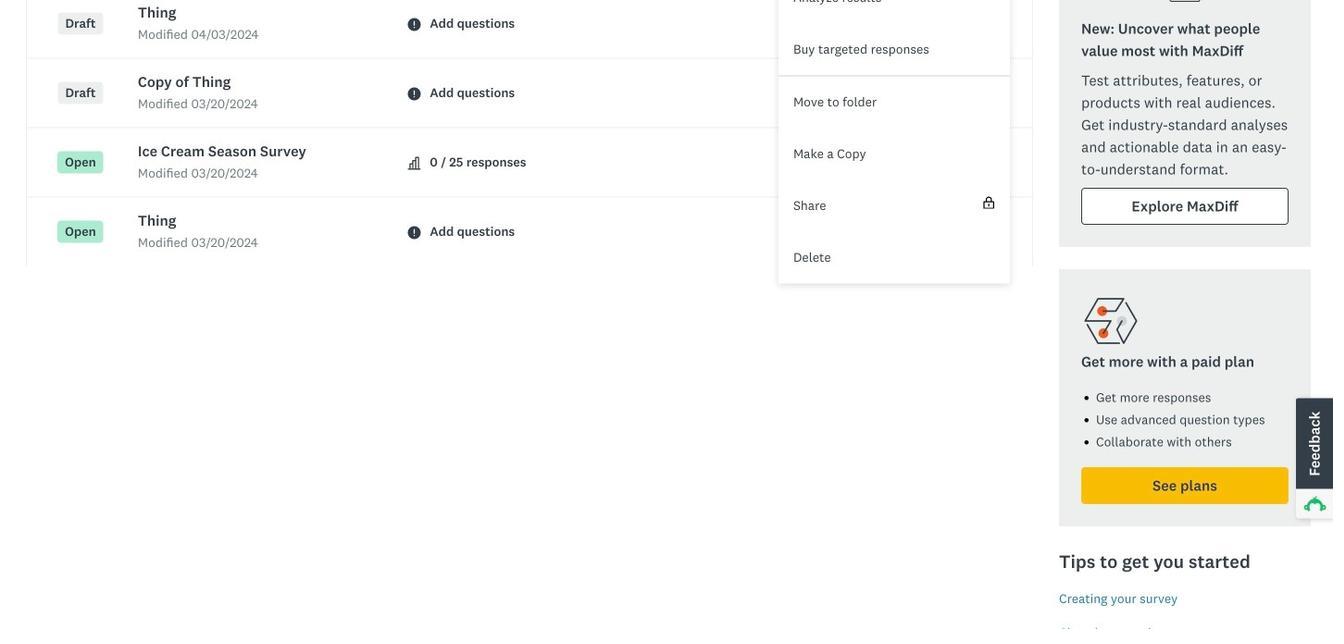 Task type: vqa. For each thing, say whether or not it's contained in the screenshot.
response based pricing icon
yes



Task type: describe. For each thing, give the bounding box(es) containing it.
max diff icon image
[[1163, 0, 1207, 7]]

warning image
[[408, 226, 421, 239]]

2 warning image from the top
[[408, 87, 421, 100]]

response count image
[[408, 157, 421, 170]]

response count image
[[408, 157, 421, 170]]

1 warning image from the top
[[408, 18, 421, 31]]



Task type: locate. For each thing, give the bounding box(es) containing it.
this is a paid feature image
[[983, 197, 995, 209]]

response based pricing icon image
[[1081, 292, 1141, 351]]

0 vertical spatial warning image
[[408, 18, 421, 31]]

this is a paid feature image
[[984, 197, 994, 209]]

1 vertical spatial warning image
[[408, 87, 421, 100]]

warning image
[[408, 18, 421, 31], [408, 87, 421, 100]]



